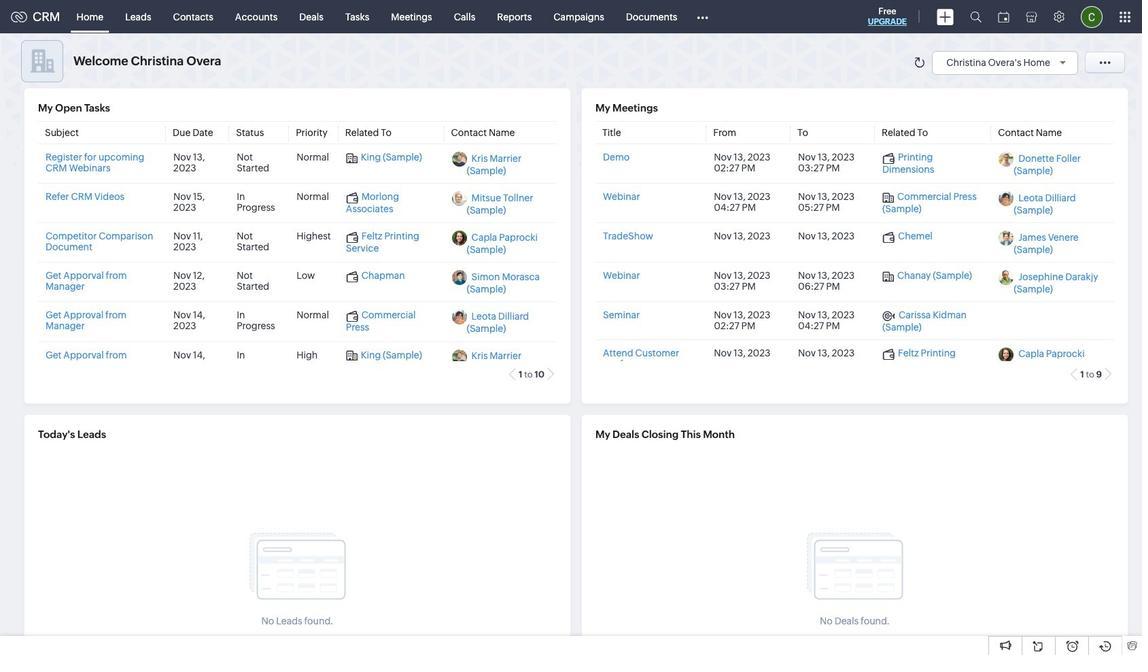 Task type: vqa. For each thing, say whether or not it's contained in the screenshot.
'image'
no



Task type: describe. For each thing, give the bounding box(es) containing it.
create menu image
[[937, 9, 954, 25]]

profile element
[[1073, 0, 1112, 33]]

search element
[[963, 0, 990, 33]]

search image
[[971, 11, 982, 22]]



Task type: locate. For each thing, give the bounding box(es) containing it.
create menu element
[[929, 0, 963, 33]]

calendar image
[[999, 11, 1010, 22]]

logo image
[[11, 11, 27, 22]]

Other Modules field
[[689, 6, 718, 28]]

profile image
[[1082, 6, 1103, 28]]



